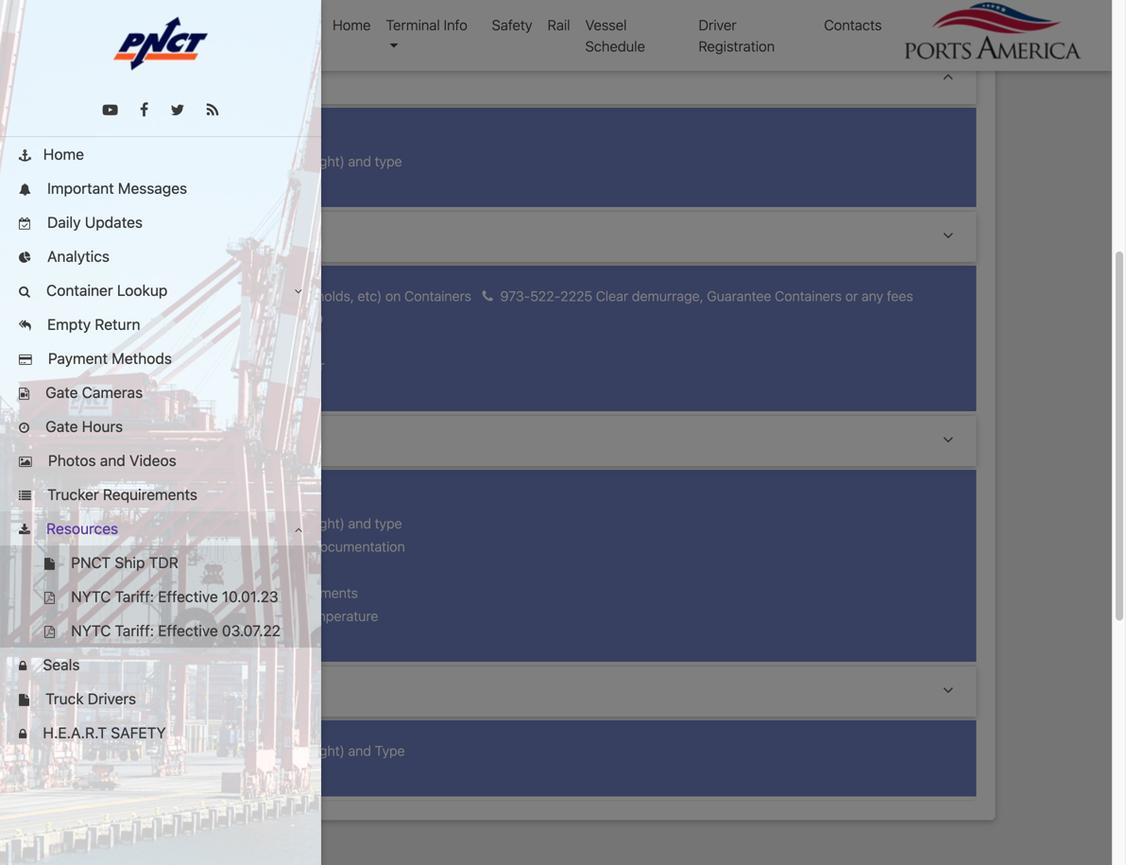 Task type: vqa. For each thing, say whether or not it's contained in the screenshot.
Rail
yes



Task type: locate. For each thing, give the bounding box(es) containing it.
booking inside valid booking number container size (length/height) and type
[[188, 130, 238, 146]]

1 vertical spatial lock image
[[19, 728, 27, 741]]

status
[[198, 288, 237, 304]]

1 horizontal spatial not
[[652, 18, 675, 36]]

home up important
[[43, 145, 84, 163]]

phone image down status
[[213, 313, 223, 327]]

tdr
[[149, 554, 179, 572]]

truck
[[46, 690, 84, 708]]

you
[[405, 0, 430, 14]]

containers right on
[[405, 288, 472, 304]]

contacts link
[[817, 7, 890, 43]]

booking
[[188, 130, 238, 146], [198, 492, 249, 508]]

0 vertical spatial type
[[375, 153, 402, 169]]

effective down the nytc tariff: effective 10.01.23
[[158, 622, 218, 640]]

receive down seals link
[[158, 682, 217, 701]]

effective for 10.01.23
[[158, 588, 218, 606]]

1 type from the top
[[375, 153, 402, 169]]

container inside valid booking number container size (length/height) and type
[[155, 153, 215, 169]]

2 lock image from the top
[[19, 728, 27, 741]]

2 receive from the top
[[158, 682, 217, 701]]

nytc down pnct
[[71, 588, 111, 606]]

not up always
[[455, 0, 478, 14]]

valid booking number container size (length/height) and type
[[155, 130, 402, 169]]

export(s):
[[221, 431, 294, 451]]

2 (length/height) from the top
[[248, 515, 345, 532]]

0 vertical spatial effective
[[158, 588, 218, 606]]

0 vertical spatial nytc
[[71, 588, 111, 606]]

1 vertical spatial home link
[[0, 137, 321, 171]]

2 vertical spatial (length/height)
[[248, 743, 345, 759]]

pnct ship tdr link
[[0, 546, 321, 580]]

and inside receive empty: tab panel
[[348, 743, 372, 759]]

of inside container number bill of lading number
[[214, 357, 226, 374]]

0 vertical spatial 522-
[[531, 288, 561, 304]]

your
[[510, 0, 540, 14], [538, 18, 568, 36]]

of
[[214, 357, 226, 374], [192, 562, 204, 578]]

0 vertical spatial of
[[214, 357, 226, 374]]

nytc tariff: effective 03.07.22
[[67, 622, 281, 640]]

container down analytics
[[46, 281, 113, 299]]

or
[[846, 288, 859, 304]]

2 gate from the top
[[46, 417, 78, 435]]

pnct ship tdr
[[67, 554, 179, 572]]

0 vertical spatial booking
[[188, 130, 238, 146]]

1 horizontal spatial angle down image
[[944, 431, 954, 448]]

effective up reefer
[[158, 588, 218, 606]]

more
[[606, 0, 641, 14]]

1 horizontal spatial phone image
[[483, 290, 493, 304]]

type inside valid booking number container size (length/height) and type
[[375, 153, 402, 169]]

your up off on the left top of the page
[[510, 0, 540, 14]]

size up the hazardous
[[218, 515, 244, 532]]

container up bill
[[192, 334, 253, 350]]

and
[[348, 153, 372, 169], [100, 451, 126, 469], [348, 515, 372, 532], [273, 608, 296, 624], [348, 743, 372, 759]]

0 vertical spatial size
[[218, 153, 244, 169]]

tab list
[[136, 54, 977, 801]]

1 gate from the top
[[46, 383, 78, 401]]

container size (length/height) and type
[[155, 743, 405, 759]]

973- for 973-522-2225
[[501, 288, 531, 304]]

lock image up file icon
[[19, 660, 27, 672]]

dimensional
[[188, 585, 263, 601]]

phone image left 973-522-2225
[[483, 290, 493, 304]]

0 vertical spatial angle down image
[[944, 431, 954, 448]]

angle down image inside resources "link"
[[295, 524, 303, 536]]

home link right the please
[[325, 7, 379, 43]]

clear demurrage, guarantee containers or any fees contact
[[155, 288, 914, 327]]

2 vertical spatial angle down image
[[944, 682, 954, 698]]

h.e.a.r.t safety
[[39, 724, 166, 742]]

size for valid
[[218, 153, 244, 169]]

container inside container number bill of lading number
[[192, 334, 253, 350]]

nytc right file pdf o icon
[[71, 622, 111, 640]]

gate for gate cameras
[[46, 383, 78, 401]]

phone image inside 973-522-2225 link
[[483, 290, 493, 304]]

bell image
[[19, 184, 31, 196]]

occupied.
[[679, 18, 746, 36]]

truck drivers
[[42, 690, 136, 708]]

size inside export booking number container size (length/height) and type proper hazardous cargo documentation titles of cars over dimensional measurements reefer commodity and temperature
[[218, 515, 244, 532]]

1 containers from the left
[[405, 288, 472, 304]]

angle down image inside "receive empty:" link
[[944, 682, 954, 698]]

ship
[[115, 554, 145, 572]]

angle down image inside receive export(s): link
[[944, 431, 954, 448]]

1 vertical spatial angle down image
[[295, 286, 303, 298]]

container
[[155, 153, 215, 169], [46, 281, 113, 299], [192, 334, 253, 350], [155, 515, 215, 532], [155, 743, 215, 759]]

truck up rail
[[544, 0, 579, 14]]

(length/height)
[[248, 153, 345, 169], [248, 515, 345, 532], [248, 743, 345, 759]]

receive for receive export(s):
[[158, 431, 217, 451]]

(length/height) inside receive empty: tab panel
[[248, 743, 345, 759]]

(length/height) up delivery:
[[248, 153, 345, 169]]

nytc
[[71, 588, 111, 606], [71, 622, 111, 640]]

1 vertical spatial your
[[538, 18, 568, 36]]

schedule
[[586, 38, 646, 54]]

0 horizontal spatial 973-
[[231, 311, 261, 327]]

1 vertical spatial receive
[[158, 682, 217, 701]]

0 vertical spatial when
[[802, 0, 839, 14]]

1 vertical spatial of
[[192, 562, 204, 578]]

that
[[374, 0, 401, 14]]

1 vertical spatial booking
[[198, 492, 249, 508]]

0 vertical spatial receive
[[158, 431, 217, 451]]

contacts
[[825, 17, 883, 33]]

size down empty:
[[218, 743, 244, 759]]

booking down the rss "image"
[[188, 130, 238, 146]]

lock image inside h.e.a.r.t safety link
[[19, 728, 27, 741]]

container inside receive empty: tab panel
[[155, 743, 215, 759]]

1 vertical spatial tariff:
[[115, 622, 154, 640]]

quick
[[19, 17, 56, 33]]

pie chart image
[[19, 252, 31, 264]]

home link for 'safety' link
[[325, 7, 379, 43]]

0 vertical spatial home
[[333, 17, 371, 33]]

important messages
[[43, 179, 187, 197]]

fees
[[888, 288, 914, 304]]

containers left or at the right of the page
[[776, 288, 842, 304]]

973- for 973-522-2239
[[231, 311, 261, 327]]

1 vertical spatial effective
[[158, 622, 218, 640]]

phone image for 973-522-2239
[[213, 313, 223, 327]]

empty delivery: tab panel
[[136, 108, 977, 211]]

gate up photos
[[46, 417, 78, 435]]

please
[[274, 0, 319, 14]]

0 horizontal spatial 522-
[[261, 311, 291, 327]]

1 vertical spatial type
[[375, 515, 402, 532]]

empty return link
[[0, 307, 321, 341]]

2 type from the top
[[375, 515, 402, 532]]

1 vertical spatial 973-
[[231, 311, 261, 327]]

container for container size (length/height) and type
[[155, 743, 215, 759]]

reefer
[[155, 608, 195, 624]]

proper
[[155, 539, 196, 555]]

1 vertical spatial angle down image
[[295, 524, 303, 536]]

receive empty: link
[[158, 682, 954, 702]]

0 horizontal spatial phone image
[[213, 313, 223, 327]]

(length/height) down empty:
[[248, 743, 345, 759]]

0 vertical spatial 973-
[[501, 288, 531, 304]]

type inside export booking number container size (length/height) and type proper hazardous cargo documentation titles of cars over dimensional measurements reefer commodity and temperature
[[375, 515, 402, 532]]

522- for 2225
[[531, 288, 561, 304]]

photos
[[48, 451, 96, 469]]

payment
[[48, 349, 108, 367]]

anchor image
[[19, 150, 31, 162]]

1 horizontal spatial containers
[[776, 288, 842, 304]]

0 vertical spatial angle down image
[[944, 227, 954, 244]]

0 horizontal spatial containers
[[405, 288, 472, 304]]

empty
[[47, 315, 91, 333]]

home link up "messages"
[[0, 137, 321, 171]]

booking inside export booking number container size (length/height) and type proper hazardous cargo documentation titles of cars over dimensional measurements reefer commodity and temperature
[[198, 492, 249, 508]]

(length/height) for export
[[248, 515, 345, 532]]

type
[[375, 153, 402, 169], [375, 515, 402, 532]]

when down more
[[611, 18, 648, 36]]

size inside valid booking number container size (length/height) and type
[[218, 153, 244, 169]]

lock image
[[19, 660, 27, 672], [19, 728, 27, 741]]

photo image
[[19, 456, 32, 468]]

1 vertical spatial size
[[218, 515, 244, 532]]

container inside export booking number container size (length/height) and type proper hazardous cargo documentation titles of cars over dimensional measurements reefer commodity and temperature
[[155, 515, 215, 532]]

1 vertical spatial nytc
[[71, 622, 111, 640]]

tab list containing import delivery:
[[136, 54, 977, 801]]

2 containers from the left
[[776, 288, 842, 304]]

please ensure that you do not idle your truck for more than three (3) minutes when stopped. always turn off your truck when not occupied.
[[274, 0, 839, 36]]

3 (length/height) from the top
[[248, 743, 345, 759]]

of inside export booking number container size (length/height) and type proper hazardous cargo documentation titles of cars over dimensional measurements reefer commodity and temperature
[[192, 562, 204, 578]]

tariff:
[[115, 588, 154, 606], [115, 622, 154, 640]]

1 size from the top
[[218, 153, 244, 169]]

containers
[[405, 288, 472, 304], [776, 288, 842, 304]]

receive export(s): link
[[158, 431, 954, 451]]

twitter image
[[171, 103, 185, 118]]

demurrage,
[[632, 288, 704, 304]]

your right off on the left top of the page
[[538, 18, 568, 36]]

container up proper
[[155, 515, 215, 532]]

receive for receive empty:
[[158, 682, 217, 701]]

1 horizontal spatial home link
[[325, 7, 379, 43]]

for
[[583, 0, 602, 14]]

1 vertical spatial not
[[652, 18, 675, 36]]

1 horizontal spatial when
[[802, 0, 839, 14]]

list image
[[19, 490, 31, 502]]

when
[[802, 0, 839, 14], [611, 18, 648, 36]]

1 lock image from the top
[[19, 660, 27, 672]]

trucker
[[47, 485, 99, 503]]

vessel schedule
[[586, 17, 646, 54]]

container number bill of lading number
[[192, 334, 325, 374]]

angle down image
[[944, 227, 954, 244], [295, 286, 303, 298], [944, 682, 954, 698]]

0 vertical spatial (length/height)
[[248, 153, 345, 169]]

rail
[[548, 17, 571, 33]]

2 nytc from the top
[[71, 622, 111, 640]]

calendar check o image
[[19, 218, 31, 230]]

1 nytc from the top
[[71, 588, 111, 606]]

payment methods
[[44, 349, 172, 367]]

phone image
[[483, 290, 493, 304], [213, 313, 223, 327]]

1 vertical spatial gate
[[46, 417, 78, 435]]

(length/height) inside export booking number container size (length/height) and type proper hazardous cargo documentation titles of cars over dimensional measurements reefer commodity and temperature
[[248, 515, 345, 532]]

1 horizontal spatial 522-
[[531, 288, 561, 304]]

1 effective from the top
[[158, 588, 218, 606]]

1 (length/height) from the top
[[248, 153, 345, 169]]

booking for export
[[198, 492, 249, 508]]

container down safety
[[155, 743, 215, 759]]

1 vertical spatial when
[[611, 18, 648, 36]]

effective
[[158, 588, 218, 606], [158, 622, 218, 640]]

angle down image
[[944, 431, 954, 448], [295, 524, 303, 536]]

1 receive from the top
[[158, 431, 217, 451]]

safety
[[111, 724, 166, 742]]

angle down image inside import delivery: link
[[944, 227, 954, 244]]

tariff: for nytc tariff: effective 10.01.23
[[115, 588, 154, 606]]

0 horizontal spatial of
[[192, 562, 204, 578]]

temperature
[[300, 608, 379, 624]]

size for export
[[218, 515, 244, 532]]

home link for the daily updates link
[[0, 137, 321, 171]]

gate cameras link
[[0, 375, 321, 409]]

1 horizontal spatial of
[[214, 357, 226, 374]]

booking up the hazardous
[[198, 492, 249, 508]]

2 effective from the top
[[158, 622, 218, 640]]

receive export(s): tab panel
[[136, 470, 977, 666]]

3 size from the top
[[218, 743, 244, 759]]

tariff: down ship
[[115, 588, 154, 606]]

messages
[[118, 179, 187, 197]]

rss image
[[207, 103, 219, 118]]

of left cars
[[192, 562, 204, 578]]

phone image inside 973-522-2239 'link'
[[213, 313, 223, 327]]

1 vertical spatial (length/height)
[[248, 515, 345, 532]]

(length/height) for valid
[[248, 153, 345, 169]]

not down than
[[652, 18, 675, 36]]

valid
[[155, 130, 184, 146]]

2 vertical spatial size
[[218, 743, 244, 759]]

(length/height) inside valid booking number container size (length/height) and type
[[248, 153, 345, 169]]

1 horizontal spatial 973-
[[501, 288, 531, 304]]

0 vertical spatial lock image
[[19, 660, 27, 672]]

registration
[[699, 38, 776, 54]]

truck down for
[[572, 18, 607, 36]]

videos
[[130, 451, 176, 469]]

2 size from the top
[[218, 515, 244, 532]]

gate down payment
[[46, 383, 78, 401]]

size down the rss "image"
[[218, 153, 244, 169]]

lock image inside seals link
[[19, 660, 27, 672]]

2 tariff: from the top
[[115, 622, 154, 640]]

home down ensure
[[333, 17, 371, 33]]

1 vertical spatial home
[[43, 145, 84, 163]]

0 vertical spatial home link
[[325, 7, 379, 43]]

1 vertical spatial phone image
[[213, 313, 223, 327]]

turn
[[483, 18, 511, 36]]

gate
[[46, 383, 78, 401], [46, 417, 78, 435]]

0 vertical spatial gate
[[46, 383, 78, 401]]

download image
[[19, 524, 30, 536]]

receive up videos
[[158, 431, 217, 451]]

import delivery: tab panel
[[136, 266, 977, 415]]

1 vertical spatial 522-
[[261, 311, 291, 327]]

do
[[434, 0, 451, 14]]

0 vertical spatial your
[[510, 0, 540, 14]]

methods
[[112, 349, 172, 367]]

of right bill
[[214, 357, 226, 374]]

0 horizontal spatial home link
[[0, 137, 321, 171]]

driver
[[699, 17, 737, 33]]

container down the valid
[[155, 153, 215, 169]]

973- down status
[[231, 311, 261, 327]]

h.e.a.r.t safety link
[[0, 716, 321, 750]]

973- left 2225
[[501, 288, 531, 304]]

0 horizontal spatial angle down image
[[295, 524, 303, 536]]

1 tariff: from the top
[[115, 588, 154, 606]]

when up the "contacts"
[[802, 0, 839, 14]]

0 vertical spatial phone image
[[483, 290, 493, 304]]

(length/height) up cargo
[[248, 515, 345, 532]]

tariff: left reefer
[[115, 622, 154, 640]]

truck drivers link
[[0, 682, 321, 716]]

lock image down file icon
[[19, 728, 27, 741]]

0 horizontal spatial not
[[455, 0, 478, 14]]

0 vertical spatial tariff:
[[115, 588, 154, 606]]

size
[[218, 153, 244, 169], [218, 515, 244, 532], [218, 743, 244, 759]]

safety
[[492, 17, 533, 33]]



Task type: describe. For each thing, give the bounding box(es) containing it.
and inside valid booking number container size (length/height) and type
[[348, 153, 372, 169]]

0 vertical spatial truck
[[544, 0, 579, 14]]

type
[[375, 743, 405, 759]]

cars
[[207, 562, 234, 578]]

off
[[515, 18, 534, 36]]

nytc for nytc tariff: effective 03.07.22
[[71, 622, 111, 640]]

check status (demurrage/holds, etc) on containers
[[155, 288, 475, 304]]

container lookup link
[[0, 273, 321, 307]]

booking for valid
[[188, 130, 238, 146]]

h.e.a.r.t
[[43, 724, 107, 742]]

clock o image
[[19, 422, 29, 434]]

on
[[386, 288, 401, 304]]

nytc for nytc tariff: effective 10.01.23
[[71, 588, 111, 606]]

container for container lookup
[[46, 281, 113, 299]]

payment methods link
[[0, 341, 321, 375]]

empty:
[[221, 682, 273, 701]]

0 horizontal spatial when
[[611, 18, 648, 36]]

1 vertical spatial truck
[[572, 18, 607, 36]]

commodity
[[198, 608, 270, 624]]

trucker requirements link
[[0, 477, 321, 511]]

973-522-2239
[[227, 311, 323, 327]]

angle down image for delivery:
[[944, 227, 954, 244]]

trucker requirements
[[43, 485, 198, 503]]

973-522-2225
[[497, 288, 593, 304]]

type for export booking number container size (length/height) and type proper hazardous cargo documentation titles of cars over dimensional measurements reefer commodity and temperature
[[375, 515, 402, 532]]

always
[[431, 18, 479, 36]]

over
[[155, 585, 184, 601]]

driver registration
[[699, 17, 776, 54]]

search image
[[19, 286, 30, 298]]

gate for gate hours
[[46, 417, 78, 435]]

photos and videos link
[[0, 443, 321, 477]]

stopped.
[[367, 18, 427, 36]]

973-522-2239 link
[[205, 311, 323, 327]]

nytc tariff: effective 03.07.22 link
[[0, 614, 321, 648]]

reply all image
[[19, 320, 31, 332]]

photos and videos
[[44, 451, 176, 469]]

than
[[645, 0, 676, 14]]

file movie o image
[[19, 388, 29, 400]]

guarantee
[[708, 288, 772, 304]]

angle down image inside container lookup link
[[295, 286, 303, 298]]

hazardous
[[200, 539, 266, 555]]

analytics
[[43, 247, 110, 265]]

file pdf o image
[[44, 592, 55, 604]]

0 vertical spatial not
[[455, 0, 478, 14]]

bill
[[192, 357, 210, 374]]

type for valid booking number container size (length/height) and type
[[375, 153, 402, 169]]

container for container number bill of lading number
[[192, 334, 253, 350]]

(3)
[[719, 0, 739, 14]]

file pdf o image
[[44, 626, 55, 638]]

973-522-2225 link
[[475, 288, 593, 304]]

updates
[[85, 213, 143, 231]]

ensure
[[323, 0, 370, 14]]

vessel
[[586, 17, 627, 33]]

number inside export booking number container size (length/height) and type proper hazardous cargo documentation titles of cars over dimensional measurements reefer commodity and temperature
[[252, 492, 302, 508]]

size inside receive empty: tab panel
[[218, 743, 244, 759]]

file image
[[44, 558, 55, 570]]

resources link
[[0, 511, 321, 546]]

(demurrage/holds,
[[240, 288, 354, 304]]

safety link
[[485, 7, 540, 43]]

phone image for 973-522-2225
[[483, 290, 493, 304]]

daily updates
[[43, 213, 143, 231]]

export
[[155, 492, 195, 508]]

credit card image
[[19, 354, 32, 366]]

lookup
[[117, 281, 168, 299]]

nytc tariff: effective 10.01.23 link
[[0, 580, 321, 614]]

containers inside clear demurrage, guarantee containers or any fees contact
[[776, 288, 842, 304]]

documentation
[[311, 539, 405, 555]]

empty return
[[43, 315, 140, 333]]

import delivery: link
[[158, 227, 954, 247]]

cargo
[[270, 539, 307, 555]]

cameras
[[82, 383, 143, 401]]

any
[[862, 288, 884, 304]]

clear
[[596, 288, 629, 304]]

important messages link
[[0, 171, 321, 205]]

daily
[[47, 213, 81, 231]]

receive empty: tab panel
[[136, 721, 977, 800]]

file image
[[19, 694, 29, 707]]

1 horizontal spatial home
[[333, 17, 371, 33]]

important
[[47, 179, 114, 197]]

gate hours
[[42, 417, 123, 435]]

pnct
[[71, 554, 111, 572]]

receive export(s):
[[158, 431, 294, 451]]

number inside valid booking number container size (length/height) and type
[[242, 130, 291, 146]]

lading
[[230, 357, 271, 374]]

vessel schedule link
[[578, 7, 692, 64]]

angle down image for empty:
[[944, 682, 954, 698]]

quick links link
[[19, 14, 102, 57]]

lock image for seals
[[19, 660, 27, 672]]

lock image for h.e.a.r.t safety
[[19, 728, 27, 741]]

2239
[[291, 311, 323, 327]]

youtube play image
[[103, 103, 118, 118]]

quick links
[[19, 17, 93, 33]]

receive empty:
[[158, 682, 273, 701]]

import delivery:
[[158, 227, 276, 246]]

check
[[155, 288, 194, 304]]

0 horizontal spatial home
[[43, 145, 84, 163]]

facebook image
[[140, 103, 149, 118]]

effective for 03.07.22
[[158, 622, 218, 640]]

522- for 2239
[[261, 311, 291, 327]]

three
[[680, 0, 715, 14]]

10.01.23
[[222, 588, 279, 606]]

nytc tariff: effective 10.01.23
[[67, 588, 279, 606]]

etc)
[[358, 288, 382, 304]]

tariff: for nytc tariff: effective 03.07.22
[[115, 622, 154, 640]]

delivery:
[[211, 227, 276, 246]]

drivers
[[88, 690, 136, 708]]

driver registration link
[[692, 7, 817, 64]]

export booking number container size (length/height) and type proper hazardous cargo documentation titles of cars over dimensional measurements reefer commodity and temperature
[[155, 492, 405, 624]]

requirements
[[103, 485, 198, 503]]



